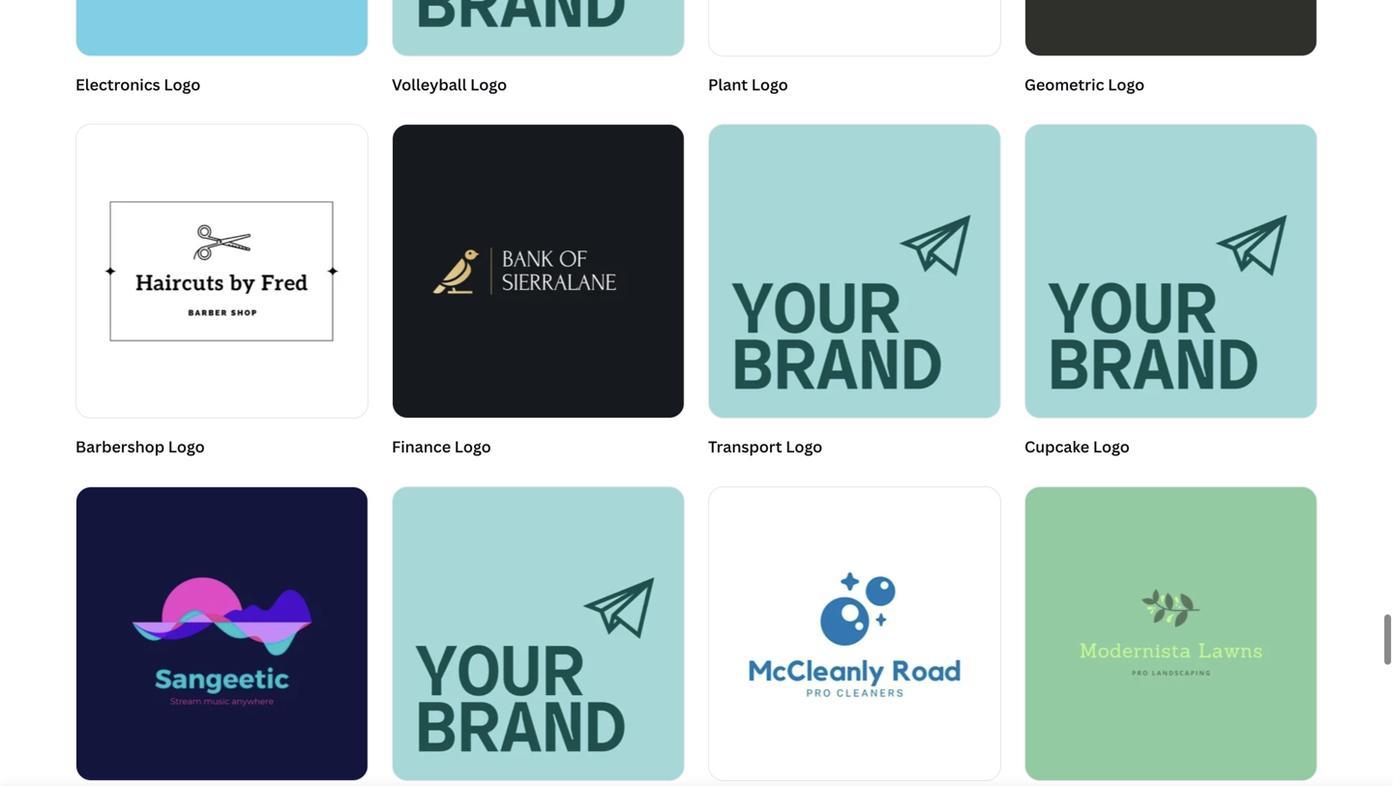 Task type: describe. For each thing, give the bounding box(es) containing it.
logo for transport logo
[[786, 437, 823, 457]]

electronics logo link
[[75, 0, 369, 101]]

plant logo
[[708, 74, 788, 95]]

logo for barbershop logo
[[168, 437, 205, 457]]

plant
[[708, 74, 748, 95]]

electronics
[[75, 74, 160, 95]]

volleyball
[[392, 74, 467, 95]]

finance
[[392, 437, 451, 457]]

finance logo link
[[392, 124, 685, 463]]

logo for cupcake logo
[[1093, 437, 1130, 457]]

finance logo
[[392, 437, 491, 457]]

geometric logo
[[1025, 74, 1145, 95]]

cleaning logo image
[[709, 487, 1001, 781]]

plant logo image
[[709, 0, 1001, 56]]

music logo image
[[76, 487, 368, 781]]

cupcake logo link
[[1025, 124, 1318, 463]]

plant logo link
[[708, 0, 1002, 101]]

electronics logo
[[75, 74, 201, 95]]

electronics logo image
[[76, 0, 368, 56]]

volleyball logo
[[392, 74, 507, 95]]

logo for electronics logo
[[164, 74, 201, 95]]

logo for plant logo
[[752, 74, 788, 95]]

transport logo link
[[708, 124, 1002, 463]]

volleyball logo image
[[393, 0, 684, 56]]

logo for finance logo
[[455, 437, 491, 457]]

transport logo image
[[709, 125, 1001, 418]]



Task type: vqa. For each thing, say whether or not it's contained in the screenshot.
logo
yes



Task type: locate. For each thing, give the bounding box(es) containing it.
logo right 'barbershop'
[[168, 437, 205, 457]]

barbershop logo link
[[75, 124, 369, 463]]

cupcake
[[1025, 437, 1090, 457]]

transport logo
[[708, 437, 823, 457]]

barbershop
[[75, 437, 165, 457]]

logo for volleyball logo
[[470, 74, 507, 95]]

logo
[[164, 74, 201, 95], [470, 74, 507, 95], [752, 74, 788, 95], [1108, 74, 1145, 95], [168, 437, 205, 457], [455, 437, 491, 457], [786, 437, 823, 457], [1093, 437, 1130, 457]]

logo right plant
[[752, 74, 788, 95]]

logo right "electronics"
[[164, 74, 201, 95]]

transport
[[708, 437, 782, 457]]

cupcake logo image
[[1026, 125, 1317, 418]]

logo right "cupcake" on the bottom of the page
[[1093, 437, 1130, 457]]

landscaping logo image
[[1026, 487, 1317, 781]]

geometric
[[1025, 74, 1105, 95]]

geometric logo link
[[1025, 0, 1318, 101]]

geometric logo image
[[1026, 0, 1317, 56]]

cake logo image
[[393, 487, 684, 781]]

logo right geometric
[[1108, 74, 1145, 95]]

volleyball logo link
[[392, 0, 685, 101]]

barbershop logo
[[75, 437, 205, 457]]

finance logo image
[[393, 125, 684, 418]]

logo right volleyball
[[470, 74, 507, 95]]

logo right transport
[[786, 437, 823, 457]]

logo right finance
[[455, 437, 491, 457]]

logo for geometric logo
[[1108, 74, 1145, 95]]

barbershop logo image
[[76, 125, 368, 418]]

cupcake logo
[[1025, 437, 1130, 457]]



